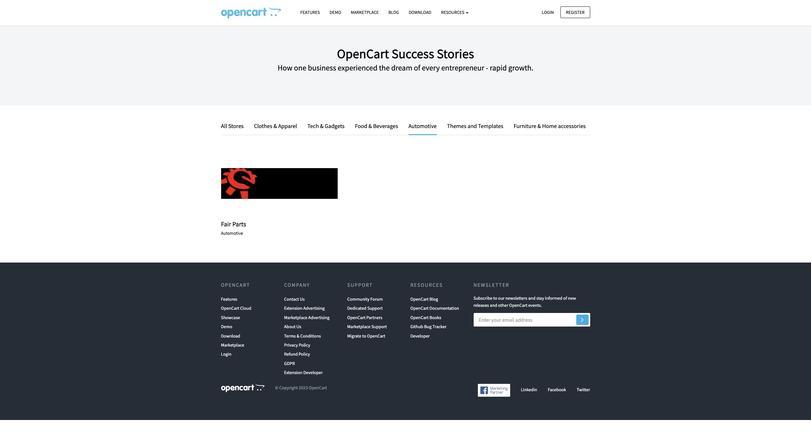 Task type: locate. For each thing, give the bounding box(es) containing it.
support for marketplace
[[371, 324, 387, 330]]

opencart up showcase
[[221, 306, 239, 312]]

opencart cloud link
[[221, 304, 251, 313]]

dedicated
[[347, 306, 366, 312]]

1 vertical spatial and
[[528, 296, 536, 301]]

support for dedicated
[[367, 306, 383, 312]]

angle right image
[[581, 316, 584, 324]]

0 vertical spatial features
[[300, 9, 320, 15]]

parts
[[232, 220, 246, 228]]

marketplace down "showcase" link
[[221, 343, 244, 348]]

stores
[[228, 122, 244, 130]]

1 horizontal spatial login
[[542, 9, 554, 15]]

opencart down newsletters
[[509, 303, 527, 309]]

advertising for extension advertising
[[303, 306, 325, 312]]

& for clothes
[[273, 122, 277, 130]]

1 horizontal spatial features
[[300, 9, 320, 15]]

opencart inside 'link'
[[410, 315, 429, 321]]

policy for refund policy
[[299, 352, 310, 358]]

1 horizontal spatial download
[[409, 9, 431, 15]]

0 horizontal spatial to
[[362, 333, 366, 339]]

to inside migrate to opencart link
[[362, 333, 366, 339]]

policy down privacy policy link
[[299, 352, 310, 358]]

and right themes on the right top
[[468, 122, 477, 130]]

& inside 'link'
[[273, 122, 277, 130]]

linkedin link
[[521, 387, 537, 393]]

features link
[[295, 7, 325, 18], [221, 295, 237, 304]]

0 vertical spatial to
[[493, 296, 497, 301]]

marketplace advertising
[[284, 315, 330, 321]]

0 vertical spatial extension
[[284, 306, 302, 312]]

1 policy from the top
[[299, 343, 310, 348]]

and up 'events.'
[[528, 296, 536, 301]]

0 horizontal spatial login link
[[221, 350, 231, 359]]

beverages
[[373, 122, 398, 130]]

opencart up experienced at the left of the page
[[337, 46, 389, 62]]

opencart for opencart cloud
[[221, 306, 239, 312]]

& right tech
[[320, 122, 324, 130]]

1 vertical spatial marketplace link
[[221, 341, 244, 350]]

0 horizontal spatial login
[[221, 352, 231, 358]]

stay
[[536, 296, 544, 301]]

opencart up github
[[410, 315, 429, 321]]

0 vertical spatial advertising
[[303, 306, 325, 312]]

support up "partners"
[[367, 306, 383, 312]]

tech & gadgets link
[[303, 122, 349, 131]]

0 horizontal spatial features
[[221, 297, 237, 302]]

marketplace
[[351, 9, 379, 15], [284, 315, 307, 321], [347, 324, 370, 330], [221, 343, 244, 348]]

support inside the dedicated support link
[[367, 306, 383, 312]]

of left the every
[[414, 63, 420, 73]]

1 vertical spatial of
[[563, 296, 567, 301]]

1 vertical spatial to
[[362, 333, 366, 339]]

policy down terms & conditions link
[[299, 343, 310, 348]]

themes
[[447, 122, 466, 130]]

opencart for opencart documentation
[[410, 306, 429, 312]]

automotive inside fair parts automotive
[[221, 230, 243, 236]]

github bug tracker link
[[410, 323, 447, 332]]

login
[[542, 9, 554, 15], [221, 352, 231, 358]]

1 vertical spatial us
[[296, 324, 301, 330]]

1 horizontal spatial blog
[[430, 297, 438, 302]]

opencart partners link
[[347, 313, 382, 323]]

0 horizontal spatial features link
[[221, 295, 237, 304]]

features for opencart cloud
[[221, 297, 237, 302]]

opencart down dedicated
[[347, 315, 365, 321]]

accessories
[[558, 122, 586, 130]]

growth.
[[508, 63, 533, 73]]

1 horizontal spatial and
[[490, 303, 497, 309]]

1 vertical spatial features link
[[221, 295, 237, 304]]

to for subscribe
[[493, 296, 497, 301]]

extension developer link
[[284, 369, 323, 378]]

1 vertical spatial automotive
[[221, 230, 243, 236]]

clothes & apparel link
[[249, 122, 302, 131]]

extension developer
[[284, 370, 323, 376]]

2 policy from the top
[[299, 352, 310, 358]]

to down marketplace support link
[[362, 333, 366, 339]]

opencart image
[[221, 384, 264, 393]]

demo
[[330, 9, 341, 15], [221, 324, 232, 330]]

0 horizontal spatial developer
[[303, 370, 323, 376]]

twitter
[[577, 387, 590, 393]]

support inside marketplace support link
[[371, 324, 387, 330]]

1 horizontal spatial marketplace link
[[346, 7, 384, 18]]

1 vertical spatial extension
[[284, 370, 302, 376]]

extension advertising
[[284, 306, 325, 312]]

0 vertical spatial login link
[[536, 6, 559, 18]]

extension down contact us link
[[284, 306, 302, 312]]

and
[[468, 122, 477, 130], [528, 296, 536, 301], [490, 303, 497, 309]]

of left new in the right of the page
[[563, 296, 567, 301]]

events.
[[528, 303, 542, 309]]

furniture
[[514, 122, 536, 130]]

community
[[347, 297, 370, 302]]

opencart up opencart cloud
[[221, 282, 250, 288]]

privacy
[[284, 343, 298, 348]]

food & beverages
[[355, 122, 398, 130]]

1 horizontal spatial of
[[563, 296, 567, 301]]

marketplace link
[[346, 7, 384, 18], [221, 341, 244, 350]]

and left other
[[490, 303, 497, 309]]

marketplace up about us
[[284, 315, 307, 321]]

1 horizontal spatial automotive
[[408, 122, 437, 130]]

features
[[300, 9, 320, 15], [221, 297, 237, 302]]

advertising down extension advertising link
[[308, 315, 330, 321]]

developer down github
[[410, 333, 430, 339]]

& right clothes
[[273, 122, 277, 130]]

2 vertical spatial support
[[371, 324, 387, 330]]

0 vertical spatial policy
[[299, 343, 310, 348]]

0 vertical spatial login
[[542, 9, 554, 15]]

support
[[347, 282, 373, 288], [367, 306, 383, 312], [371, 324, 387, 330]]

github
[[410, 324, 423, 330]]

0 horizontal spatial blog
[[388, 9, 399, 15]]

download link
[[404, 7, 436, 18], [221, 332, 240, 341]]

themes and templates
[[447, 122, 503, 130]]

Enter your email address text field
[[474, 314, 590, 327]]

© copyright 2023 opencart
[[275, 385, 327, 391]]

to inside subscribe to our newsletters and stay informed of new releases and other opencart events.
[[493, 296, 497, 301]]

tech
[[307, 122, 319, 130]]

0 vertical spatial support
[[347, 282, 373, 288]]

& right terms
[[297, 333, 299, 339]]

us for contact us
[[300, 297, 305, 302]]

developer link
[[410, 332, 430, 341]]

0 vertical spatial features link
[[295, 7, 325, 18]]

1 horizontal spatial download link
[[404, 7, 436, 18]]

1 vertical spatial developer
[[303, 370, 323, 376]]

1 vertical spatial advertising
[[308, 315, 330, 321]]

forum
[[370, 297, 383, 302]]

opencart up opencart documentation at the right
[[410, 297, 429, 302]]

0 vertical spatial download
[[409, 9, 431, 15]]

opencart right the 2023
[[309, 385, 327, 391]]

1 vertical spatial resources
[[410, 282, 443, 288]]

1 vertical spatial policy
[[299, 352, 310, 358]]

1 horizontal spatial to
[[493, 296, 497, 301]]

advertising
[[303, 306, 325, 312], [308, 315, 330, 321]]

success
[[392, 46, 434, 62]]

marketplace up migrate at bottom
[[347, 324, 370, 330]]

dedicated support link
[[347, 304, 383, 313]]

0 horizontal spatial demo
[[221, 324, 232, 330]]

all stores
[[221, 122, 244, 130]]

opencart
[[337, 46, 389, 62], [221, 282, 250, 288], [410, 297, 429, 302], [509, 303, 527, 309], [221, 306, 239, 312], [410, 306, 429, 312], [347, 315, 365, 321], [410, 315, 429, 321], [367, 333, 385, 339], [309, 385, 327, 391]]

0 vertical spatial marketplace link
[[346, 7, 384, 18]]

support down "partners"
[[371, 324, 387, 330]]

0 vertical spatial of
[[414, 63, 420, 73]]

developer up the 2023
[[303, 370, 323, 376]]

register link
[[560, 6, 590, 18]]

dedicated support
[[347, 306, 383, 312]]

support up community
[[347, 282, 373, 288]]

1 horizontal spatial demo link
[[325, 7, 346, 18]]

0 horizontal spatial demo link
[[221, 323, 232, 332]]

1 horizontal spatial demo
[[330, 9, 341, 15]]

1 vertical spatial login
[[221, 352, 231, 358]]

opencart for opencart blog
[[410, 297, 429, 302]]

fair parts image
[[221, 152, 338, 216]]

opencart success stories how one business experienced the dream of every entrepreneur - rapid growth.
[[278, 46, 533, 73]]

demo link
[[325, 7, 346, 18], [221, 323, 232, 332]]

releases
[[474, 303, 489, 309]]

developer
[[410, 333, 430, 339], [303, 370, 323, 376]]

furniture & home accessories link
[[509, 122, 586, 131]]

2 extension from the top
[[284, 370, 302, 376]]

0 vertical spatial demo link
[[325, 7, 346, 18]]

0 vertical spatial and
[[468, 122, 477, 130]]

1 extension from the top
[[284, 306, 302, 312]]

1 vertical spatial download link
[[221, 332, 240, 341]]

0 vertical spatial automotive
[[408, 122, 437, 130]]

bug
[[424, 324, 432, 330]]

1 horizontal spatial features link
[[295, 7, 325, 18]]

us up 'extension advertising'
[[300, 297, 305, 302]]

& left home at the right of page
[[537, 122, 541, 130]]

linkedin
[[521, 387, 537, 393]]

2 horizontal spatial and
[[528, 296, 536, 301]]

us right about
[[296, 324, 301, 330]]

0 vertical spatial developer
[[410, 333, 430, 339]]

entrepreneur
[[441, 63, 484, 73]]

stories
[[437, 46, 474, 62]]

1 vertical spatial demo link
[[221, 323, 232, 332]]

home
[[542, 122, 557, 130]]

& right food
[[368, 122, 372, 130]]

download link for demo
[[221, 332, 240, 341]]

extension down gdpr link
[[284, 370, 302, 376]]

1 vertical spatial download
[[221, 333, 240, 339]]

to left our
[[493, 296, 497, 301]]

refund
[[284, 352, 298, 358]]

download link for blog
[[404, 7, 436, 18]]

extension
[[284, 306, 302, 312], [284, 370, 302, 376]]

0 vertical spatial blog
[[388, 9, 399, 15]]

opencart for opencart success stories how one business experienced the dream of every entrepreneur - rapid growth.
[[337, 46, 389, 62]]

0 horizontal spatial download
[[221, 333, 240, 339]]

every
[[422, 63, 440, 73]]

advertising up marketplace advertising
[[303, 306, 325, 312]]

0 vertical spatial us
[[300, 297, 305, 302]]

0 horizontal spatial download link
[[221, 332, 240, 341]]

register
[[566, 9, 585, 15]]

& for terms
[[297, 333, 299, 339]]

0 horizontal spatial and
[[468, 122, 477, 130]]

food & beverages link
[[350, 122, 403, 131]]

download right the blog link
[[409, 9, 431, 15]]

opencart down opencart blog link
[[410, 306, 429, 312]]

download down "showcase" link
[[221, 333, 240, 339]]

terms
[[284, 333, 296, 339]]

0 vertical spatial download link
[[404, 7, 436, 18]]

1 vertical spatial features
[[221, 297, 237, 302]]

other
[[498, 303, 508, 309]]

marketplace support link
[[347, 323, 387, 332]]

features link for opencart cloud
[[221, 295, 237, 304]]

0 horizontal spatial of
[[414, 63, 420, 73]]

1 vertical spatial support
[[367, 306, 383, 312]]

0 horizontal spatial automotive
[[221, 230, 243, 236]]

food
[[355, 122, 367, 130]]

fair
[[221, 220, 231, 228]]

download
[[409, 9, 431, 15], [221, 333, 240, 339]]

opencart for opencart books
[[410, 315, 429, 321]]

us
[[300, 297, 305, 302], [296, 324, 301, 330]]

opencart inside opencart success stories how one business experienced the dream of every entrepreneur - rapid growth.
[[337, 46, 389, 62]]



Task type: vqa. For each thing, say whether or not it's contained in the screenshot.
the Advertising within the the Extension Advertising link
yes



Task type: describe. For each thing, give the bounding box(es) containing it.
terms & conditions
[[284, 333, 321, 339]]

the
[[379, 63, 390, 73]]

extension advertising link
[[284, 304, 325, 313]]

download for demo
[[221, 333, 240, 339]]

informed
[[545, 296, 562, 301]]

about us
[[284, 324, 301, 330]]

features link for demo
[[295, 7, 325, 18]]

opencart for opencart
[[221, 282, 250, 288]]

privacy policy
[[284, 343, 310, 348]]

contact us
[[284, 297, 305, 302]]

of inside subscribe to our newsletters and stay informed of new releases and other opencart events.
[[563, 296, 567, 301]]

policy for privacy policy
[[299, 343, 310, 348]]

all stores link
[[221, 122, 248, 131]]

facebook marketing partner image
[[478, 384, 510, 397]]

contact
[[284, 297, 299, 302]]

community forum link
[[347, 295, 383, 304]]

us for about us
[[296, 324, 301, 330]]

opencart for opencart partners
[[347, 315, 365, 321]]

resources link
[[436, 7, 473, 18]]

cloud
[[240, 306, 251, 312]]

our
[[498, 296, 505, 301]]

1 horizontal spatial login link
[[536, 6, 559, 18]]

fair parts automotive
[[221, 220, 246, 236]]

migrate
[[347, 333, 361, 339]]

dream
[[391, 63, 412, 73]]

opencart blog link
[[410, 295, 438, 304]]

conditions
[[300, 333, 321, 339]]

migrate to opencart link
[[347, 332, 385, 341]]

opencart - showcase image
[[221, 7, 281, 18]]

subscribe
[[474, 296, 492, 301]]

books
[[430, 315, 441, 321]]

to for migrate
[[362, 333, 366, 339]]

facebook
[[548, 387, 566, 393]]

tech & gadgets
[[307, 122, 345, 130]]

extension for extension developer
[[284, 370, 302, 376]]

newsletters
[[505, 296, 527, 301]]

& for furniture
[[537, 122, 541, 130]]

marketplace support
[[347, 324, 387, 330]]

copyright
[[279, 385, 298, 391]]

twitter link
[[577, 387, 590, 393]]

marketplace advertising link
[[284, 313, 330, 323]]

newsletter
[[474, 282, 509, 288]]

advertising for marketplace advertising
[[308, 315, 330, 321]]

furniture & home accessories
[[514, 122, 586, 130]]

blog link
[[384, 7, 404, 18]]

0 vertical spatial resources
[[441, 9, 465, 15]]

2 vertical spatial and
[[490, 303, 497, 309]]

opencart down marketplace support link
[[367, 333, 385, 339]]

community forum
[[347, 297, 383, 302]]

gdpr
[[284, 361, 295, 367]]

features for demo
[[300, 9, 320, 15]]

contact us link
[[284, 295, 305, 304]]

opencart partners
[[347, 315, 382, 321]]

apparel
[[278, 122, 297, 130]]

automotive link
[[404, 122, 442, 135]]

©
[[275, 385, 278, 391]]

0 vertical spatial demo
[[330, 9, 341, 15]]

refund policy
[[284, 352, 310, 358]]

-
[[486, 63, 488, 73]]

opencart books
[[410, 315, 441, 321]]

of inside opencart success stories how one business experienced the dream of every entrepreneur - rapid growth.
[[414, 63, 420, 73]]

about
[[284, 324, 296, 330]]

subscribe to our newsletters and stay informed of new releases and other opencart events.
[[474, 296, 576, 309]]

clothes
[[254, 122, 272, 130]]

migrate to opencart
[[347, 333, 385, 339]]

new
[[568, 296, 576, 301]]

opencart inside subscribe to our newsletters and stay informed of new releases and other opencart events.
[[509, 303, 527, 309]]

gdpr link
[[284, 359, 295, 369]]

facebook link
[[548, 387, 566, 393]]

themes and templates link
[[442, 122, 508, 131]]

tracker
[[432, 324, 447, 330]]

documentation
[[430, 306, 459, 312]]

refund policy link
[[284, 350, 310, 359]]

and inside themes and templates link
[[468, 122, 477, 130]]

how
[[278, 63, 292, 73]]

1 horizontal spatial developer
[[410, 333, 430, 339]]

extension for extension advertising
[[284, 306, 302, 312]]

showcase
[[221, 315, 240, 321]]

marketplace left the blog link
[[351, 9, 379, 15]]

automotive inside automotive link
[[408, 122, 437, 130]]

1 vertical spatial login link
[[221, 350, 231, 359]]

1 vertical spatial demo
[[221, 324, 232, 330]]

rapid
[[490, 63, 507, 73]]

opencart documentation
[[410, 306, 459, 312]]

0 horizontal spatial marketplace link
[[221, 341, 244, 350]]

2023
[[299, 385, 308, 391]]

terms & conditions link
[[284, 332, 321, 341]]

1 vertical spatial blog
[[430, 297, 438, 302]]

& for food
[[368, 122, 372, 130]]

experienced
[[338, 63, 377, 73]]

templates
[[478, 122, 503, 130]]

showcase link
[[221, 313, 240, 323]]

opencart blog
[[410, 297, 438, 302]]

all
[[221, 122, 227, 130]]

download for blog
[[409, 9, 431, 15]]

opencart books link
[[410, 313, 441, 323]]

privacy policy link
[[284, 341, 310, 350]]

& for tech
[[320, 122, 324, 130]]

github bug tracker
[[410, 324, 447, 330]]

business
[[308, 63, 336, 73]]

about us link
[[284, 323, 301, 332]]

opencart documentation link
[[410, 304, 459, 313]]

clothes & apparel
[[254, 122, 297, 130]]



